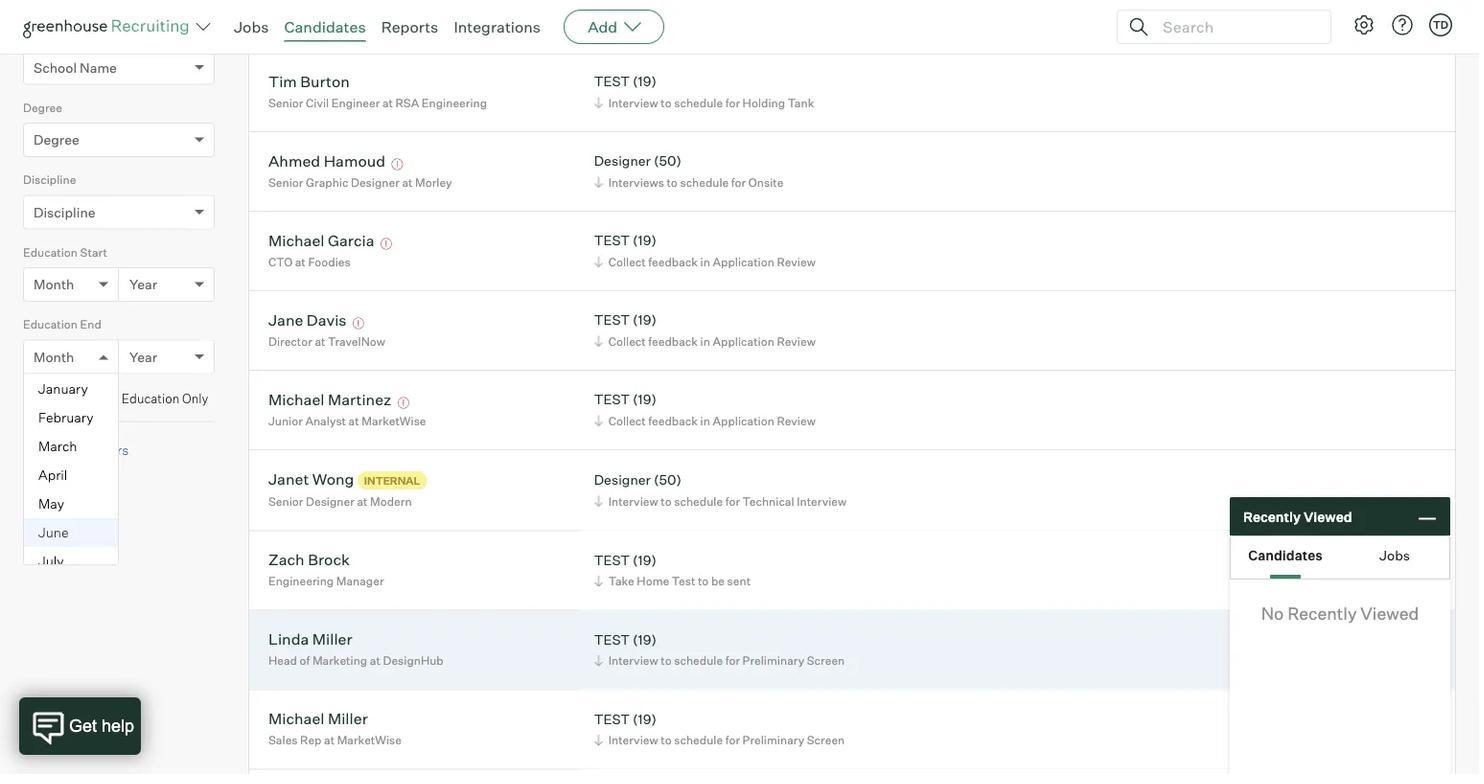 Task type: vqa. For each thing, say whether or not it's contained in the screenshot.


Task type: describe. For each thing, give the bounding box(es) containing it.
test (19) collect feedback in application review for michael martinez
[[594, 391, 816, 428]]

screen for michael miller
[[807, 733, 845, 748]]

school name element
[[23, 26, 215, 98]]

michael martinez link
[[268, 390, 391, 412]]

1 month from the top
[[34, 276, 74, 293]]

michael inside michael miller sales rep at marketwise
[[268, 709, 324, 729]]

michael garcia
[[268, 231, 374, 250]]

manager
[[336, 574, 384, 589]]

zach brock engineering manager
[[268, 550, 384, 589]]

technical
[[743, 494, 794, 508]]

at inside linda miller head of marketing at designhub
[[370, 654, 380, 668]]

miller for michael miller
[[328, 709, 368, 729]]

march option
[[24, 432, 118, 461]]

collect for michael martinez
[[608, 414, 646, 428]]

director
[[268, 334, 312, 349]]

ahmed hamoud has been in onsite for more than 21 days image
[[389, 159, 406, 170]]

for for senior civil engineer at rsa engineering
[[725, 96, 740, 110]]

designer (50) interview to schedule for technical interview
[[594, 472, 847, 508]]

internal
[[364, 474, 420, 487]]

review for jane davis
[[777, 334, 816, 349]]

no recently viewed
[[1261, 603, 1419, 625]]

of
[[300, 654, 310, 668]]

0 vertical spatial degree
[[23, 100, 62, 115]]

0 vertical spatial jobs
[[234, 17, 269, 36]]

0 vertical spatial name
[[63, 28, 94, 42]]

1 vertical spatial candidates
[[1248, 547, 1323, 564]]

review for michael martinez
[[777, 414, 816, 428]]

at down ahmed hamoud has been in onsite for more than 21 days icon
[[402, 175, 413, 189]]

schedule for head of marketing at designhub
[[674, 654, 723, 668]]

senior designer at modern
[[268, 495, 412, 509]]

senior inside tim burton senior civil engineer at rsa engineering
[[268, 96, 303, 110]]

foodies
[[308, 255, 350, 269]]

michael garcia has been in application review for more than 5 days image
[[378, 238, 395, 250]]

1 vertical spatial degree
[[34, 132, 79, 148]]

1 rsa from the top
[[395, 16, 419, 30]]

in for michael garcia
[[700, 255, 710, 269]]

designhub
[[383, 654, 444, 668]]

michael garcia link
[[268, 231, 374, 253]]

interview to schedule for preliminary screen link for michael miller
[[591, 732, 850, 750]]

integrations link
[[454, 17, 541, 36]]

1 tank from the top
[[788, 16, 814, 30]]

test for director at travelnow
[[594, 312, 630, 328]]

0 vertical spatial recently
[[1243, 508, 1301, 525]]

senior civil engineer at rsa engineering
[[268, 16, 487, 30]]

(50) for designer (50) interview to schedule for technical interview
[[654, 472, 681, 488]]

integrations
[[454, 17, 541, 36]]

february option
[[24, 403, 118, 432]]

hamoud
[[324, 151, 385, 170]]

0 vertical spatial candidates
[[284, 17, 366, 36]]

reset
[[52, 442, 87, 458]]

1 horizontal spatial viewed
[[1360, 603, 1419, 625]]

davis
[[307, 310, 347, 329]]

(19) for director at travelnow
[[633, 312, 657, 328]]

janet wong
[[268, 469, 354, 489]]

test for engineering manager
[[594, 552, 630, 569]]

senior for senior designer at modern
[[268, 495, 303, 509]]

tim burton link
[[268, 72, 350, 94]]

graphic
[[306, 175, 348, 189]]

test (19) interview to schedule for preliminary screen for michael miller
[[594, 711, 845, 748]]

be
[[711, 574, 725, 589]]

degree element
[[23, 98, 215, 171]]

linda
[[268, 630, 309, 649]]

head
[[268, 654, 297, 668]]

jane davis
[[268, 310, 347, 329]]

1 holding from the top
[[743, 16, 785, 30]]

application for michael garcia
[[713, 255, 774, 269]]

at right the candidates link at top
[[382, 16, 393, 30]]

0 vertical spatial marketwise
[[362, 414, 426, 428]]

july option
[[24, 547, 118, 576]]

test for senior civil engineer at rsa engineering
[[594, 73, 630, 90]]

application for michael martinez
[[713, 414, 774, 428]]

(19) for junior analyst at marketwise
[[633, 391, 657, 408]]

collect feedback in application review link for michael garcia
[[591, 253, 820, 271]]

interview to schedule for technical interview link
[[591, 492, 851, 510]]

june
[[38, 524, 69, 541]]

application for jane davis
[[713, 334, 774, 349]]

add button
[[564, 10, 664, 44]]

michael miller link
[[268, 709, 368, 732]]

march
[[38, 438, 77, 455]]

at inside michael miller sales rep at marketwise
[[324, 733, 335, 748]]

junior analyst at marketwise
[[268, 414, 426, 428]]

filters
[[90, 442, 129, 458]]

(50) for designer (50) interviews to schedule for onsite
[[654, 153, 681, 169]]

interviews to schedule for onsite link
[[591, 173, 788, 191]]

test for cto at foodies
[[594, 232, 630, 249]]

at down the martinez
[[349, 414, 359, 428]]

at right cto
[[295, 255, 306, 269]]

interview to schedule for preliminary screen link for linda miller
[[591, 652, 850, 670]]

modern
[[370, 495, 412, 509]]

travelnow
[[328, 334, 385, 349]]

tim burton senior civil engineer at rsa engineering
[[268, 72, 487, 110]]

janet
[[268, 469, 309, 489]]

1 civil from the top
[[306, 16, 329, 30]]

configure image
[[1353, 13, 1376, 36]]

home
[[637, 574, 669, 589]]

1 vertical spatial recently
[[1287, 603, 1357, 625]]

end
[[80, 317, 101, 332]]

cto
[[268, 255, 292, 269]]

no
[[1261, 603, 1284, 625]]

designer inside designer (50) interview to schedule for technical interview
[[594, 472, 651, 488]]

greenhouse recruiting image
[[23, 15, 196, 38]]

test for head of marketing at designhub
[[594, 631, 630, 648]]

february
[[38, 409, 94, 426]]

burton
[[300, 72, 350, 91]]

schedule inside designer (50) interview to schedule for technical interview
[[674, 494, 723, 508]]

marketing
[[312, 654, 367, 668]]

td button
[[1425, 10, 1456, 40]]

reports link
[[381, 17, 438, 36]]

test (19) collect feedback in application review for michael garcia
[[594, 232, 816, 269]]

january option
[[24, 375, 118, 403]]

civil inside tim burton senior civil engineer at rsa engineering
[[306, 96, 329, 110]]

jane
[[268, 310, 303, 329]]

junior
[[268, 414, 303, 428]]

0 vertical spatial viewed
[[1304, 508, 1352, 525]]

schedule for sales rep at marketwise
[[674, 733, 723, 748]]

cto at foodies
[[268, 255, 350, 269]]

recent
[[78, 391, 119, 406]]

schedule for senior civil engineer at rsa engineering
[[674, 96, 723, 110]]

engineering inside tim burton senior civil engineer at rsa engineering
[[422, 96, 487, 110]]

interview to schedule for holding tank
[[608, 16, 814, 30]]

jane davis has been in application review for more than 5 days image
[[350, 318, 367, 329]]

education end
[[23, 317, 101, 332]]

zach brock link
[[268, 550, 350, 572]]

most
[[47, 391, 76, 406]]

to inside test (19) take home test to be sent
[[698, 574, 709, 589]]

designer (50) interviews to schedule for onsite
[[594, 153, 784, 189]]

for for head of marketing at designhub
[[725, 654, 740, 668]]

only
[[182, 391, 208, 406]]

linda miller link
[[268, 630, 352, 652]]

for inside designer (50) interview to schedule for technical interview
[[725, 494, 740, 508]]

preliminary for linda miller
[[743, 654, 804, 668]]

sent
[[727, 574, 751, 589]]

rep
[[300, 733, 322, 748]]

in for michael martinez
[[700, 414, 710, 428]]

sales
[[268, 733, 298, 748]]

tim
[[268, 72, 297, 91]]

td
[[1433, 18, 1448, 31]]

reset filters button
[[23, 432, 138, 468]]



Task type: locate. For each thing, give the bounding box(es) containing it.
1 vertical spatial application
[[713, 334, 774, 349]]

to
[[661, 16, 672, 30], [661, 96, 672, 110], [667, 175, 678, 189], [661, 494, 672, 508], [698, 574, 709, 589], [661, 654, 672, 668], [661, 733, 672, 748]]

senior down tim
[[268, 96, 303, 110]]

holding
[[743, 16, 785, 30], [743, 96, 785, 110]]

michael up the cto at foodies
[[268, 231, 324, 250]]

1 feedback from the top
[[648, 255, 698, 269]]

marketwise inside michael miller sales rep at marketwise
[[337, 733, 402, 748]]

1 vertical spatial preliminary
[[743, 733, 804, 748]]

miller inside linda miller head of marketing at designhub
[[312, 630, 352, 649]]

0 vertical spatial holding
[[743, 16, 785, 30]]

2 feedback from the top
[[648, 334, 698, 349]]

2 vertical spatial application
[[713, 414, 774, 428]]

feedback
[[648, 255, 698, 269], [648, 334, 698, 349], [648, 414, 698, 428]]

0 vertical spatial preliminary
[[743, 654, 804, 668]]

0 vertical spatial interview to schedule for preliminary screen link
[[591, 652, 850, 670]]

holding up the onsite
[[743, 96, 785, 110]]

(19) for senior civil engineer at rsa engineering
[[633, 73, 657, 90]]

reports
[[381, 17, 438, 36]]

2 vertical spatial in
[[700, 414, 710, 428]]

feedback for jane davis
[[648, 334, 698, 349]]

None field
[[24, 341, 43, 374]]

michael martinez
[[268, 390, 391, 409]]

degree up discipline 'element'
[[34, 132, 79, 148]]

0 vertical spatial test (19) interview to schedule for preliminary screen
[[594, 631, 845, 668]]

most recent education only
[[47, 391, 208, 406]]

2 vertical spatial collect feedback in application review link
[[591, 412, 820, 430]]

jane davis link
[[268, 310, 347, 332]]

3 senior from the top
[[268, 175, 303, 189]]

screen for linda miller
[[807, 654, 845, 668]]

miller up "marketing"
[[312, 630, 352, 649]]

michael
[[268, 231, 324, 250], [268, 390, 324, 409], [268, 709, 324, 729]]

1 (19) from the top
[[633, 73, 657, 90]]

rsa inside tim burton senior civil engineer at rsa engineering
[[395, 96, 419, 110]]

preliminary for michael miller
[[743, 733, 804, 748]]

1 vertical spatial collect feedback in application review link
[[591, 332, 820, 351]]

0 vertical spatial discipline
[[23, 173, 76, 187]]

0 vertical spatial screen
[[807, 654, 845, 668]]

1 application from the top
[[713, 255, 774, 269]]

civil
[[306, 16, 329, 30], [306, 96, 329, 110]]

degree
[[23, 100, 62, 115], [34, 132, 79, 148]]

1 vertical spatial (50)
[[654, 472, 681, 488]]

education start
[[23, 245, 107, 259]]

(50) up interviews to schedule for onsite link
[[654, 153, 681, 169]]

tank inside test (19) interview to schedule for holding tank
[[788, 96, 814, 110]]

2 vertical spatial feedback
[[648, 414, 698, 428]]

0 vertical spatial collect
[[608, 255, 646, 269]]

0 vertical spatial feedback
[[648, 255, 698, 269]]

review for michael garcia
[[777, 255, 816, 269]]

for
[[725, 16, 740, 30], [725, 96, 740, 110], [731, 175, 746, 189], [725, 494, 740, 508], [725, 654, 740, 668], [725, 733, 740, 748]]

1 horizontal spatial jobs
[[1379, 547, 1410, 564]]

rsa up tim burton senior civil engineer at rsa engineering
[[395, 16, 419, 30]]

1 horizontal spatial candidates
[[1248, 547, 1323, 564]]

(50) inside designer (50) interview to schedule for technical interview
[[654, 472, 681, 488]]

2 application from the top
[[713, 334, 774, 349]]

wong
[[312, 469, 354, 489]]

test inside test (19) interview to schedule for holding tank
[[594, 73, 630, 90]]

michael inside 'link'
[[268, 390, 324, 409]]

1 vertical spatial education
[[23, 317, 78, 332]]

2 michael from the top
[[268, 390, 324, 409]]

month down education start
[[34, 276, 74, 293]]

1 vertical spatial collect
[[608, 334, 646, 349]]

2 holding from the top
[[743, 96, 785, 110]]

0 horizontal spatial candidates
[[284, 17, 366, 36]]

(19) for sales rep at marketwise
[[633, 711, 657, 728]]

ahmed hamoud
[[268, 151, 385, 170]]

0 vertical spatial engineer
[[331, 16, 380, 30]]

1 collect feedback in application review link from the top
[[591, 253, 820, 271]]

2 vertical spatial engineering
[[268, 574, 334, 589]]

1 interview to schedule for preliminary screen link from the top
[[591, 652, 850, 670]]

(19) inside test (19) take home test to be sent
[[633, 552, 657, 569]]

year for education start
[[129, 276, 157, 293]]

engineer left reports link
[[331, 16, 380, 30]]

michael for michael martinez
[[268, 390, 324, 409]]

civil down tim burton "link"
[[306, 96, 329, 110]]

1 vertical spatial michael
[[268, 390, 324, 409]]

0 vertical spatial month
[[34, 276, 74, 293]]

interview
[[608, 16, 658, 30], [608, 96, 658, 110], [608, 494, 658, 508], [797, 494, 847, 508], [608, 654, 658, 668], [608, 733, 658, 748]]

1 vertical spatial tank
[[788, 96, 814, 110]]

take
[[608, 574, 634, 589]]

0 vertical spatial rsa
[[395, 16, 419, 30]]

(19)
[[633, 73, 657, 90], [633, 232, 657, 249], [633, 312, 657, 328], [633, 391, 657, 408], [633, 552, 657, 569], [633, 631, 657, 648], [633, 711, 657, 728]]

4 (19) from the top
[[633, 391, 657, 408]]

0 vertical spatial collect feedback in application review link
[[591, 253, 820, 271]]

2 engineer from the top
[[331, 96, 380, 110]]

interview inside test (19) interview to schedule for holding tank
[[608, 96, 658, 110]]

miller
[[312, 630, 352, 649], [328, 709, 368, 729]]

1 in from the top
[[700, 255, 710, 269]]

0 vertical spatial miller
[[312, 630, 352, 649]]

1 vertical spatial jobs
[[1379, 547, 1410, 564]]

3 collect feedback in application review link from the top
[[591, 412, 820, 430]]

to inside test (19) interview to schedule for holding tank
[[661, 96, 672, 110]]

senior down 'ahmed' in the left of the page
[[268, 175, 303, 189]]

0 vertical spatial tank
[[788, 16, 814, 30]]

garcia
[[328, 231, 374, 250]]

july
[[38, 553, 64, 570]]

senior up tim
[[268, 16, 303, 30]]

2 month from the top
[[34, 349, 74, 365]]

schedule inside designer (50) interviews to schedule for onsite
[[680, 175, 729, 189]]

(19) for cto at foodies
[[633, 232, 657, 249]]

test
[[594, 73, 630, 90], [594, 232, 630, 249], [594, 312, 630, 328], [594, 391, 630, 408], [594, 552, 630, 569], [594, 631, 630, 648], [594, 711, 630, 728]]

0 vertical spatial interview to schedule for holding tank link
[[591, 14, 819, 32]]

0 vertical spatial michael
[[268, 231, 324, 250]]

interview to schedule for holding tank link
[[591, 14, 819, 32], [591, 94, 819, 112]]

to inside designer (50) interview to schedule for technical interview
[[661, 494, 672, 508]]

may option
[[24, 490, 118, 518]]

at down davis
[[315, 334, 325, 349]]

january
[[38, 380, 88, 397]]

1 vertical spatial miller
[[328, 709, 368, 729]]

michael for michael garcia
[[268, 231, 324, 250]]

test
[[672, 574, 695, 589]]

year
[[129, 276, 157, 293], [129, 349, 157, 365]]

(50) inside designer (50) interviews to schedule for onsite
[[654, 153, 681, 169]]

senior graphic designer at morley
[[268, 175, 452, 189]]

name
[[63, 28, 94, 42], [80, 59, 117, 76]]

list box
[[24, 375, 118, 576]]

1 vertical spatial review
[[777, 334, 816, 349]]

1 vertical spatial test (19) interview to schedule for preliminary screen
[[594, 711, 845, 748]]

recently
[[1243, 508, 1301, 525], [1287, 603, 1357, 625]]

at right "marketing"
[[370, 654, 380, 668]]

6 test from the top
[[594, 631, 630, 648]]

michael up 'sales'
[[268, 709, 324, 729]]

at left modern
[[357, 495, 368, 509]]

0 vertical spatial education
[[23, 245, 78, 259]]

2 review from the top
[[777, 334, 816, 349]]

year down discipline 'element'
[[129, 276, 157, 293]]

1 test (19) collect feedback in application review from the top
[[594, 232, 816, 269]]

engineer inside tim burton senior civil engineer at rsa engineering
[[331, 96, 380, 110]]

7 (19) from the top
[[633, 711, 657, 728]]

brock
[[308, 550, 350, 570]]

tab list
[[1231, 537, 1449, 579]]

3 test from the top
[[594, 312, 630, 328]]

senior for senior graphic designer at morley
[[268, 175, 303, 189]]

3 application from the top
[[713, 414, 774, 428]]

6 (19) from the top
[[633, 631, 657, 648]]

analyst
[[305, 414, 346, 428]]

feedback for michael martinez
[[648, 414, 698, 428]]

1 screen from the top
[[807, 654, 845, 668]]

2 senior from the top
[[268, 96, 303, 110]]

5 (19) from the top
[[633, 552, 657, 569]]

Most Recent Education Only checkbox
[[27, 391, 39, 403]]

3 (19) from the top
[[633, 312, 657, 328]]

2 collect from the top
[[608, 334, 646, 349]]

to inside designer (50) interviews to schedule for onsite
[[667, 175, 678, 189]]

holding inside test (19) interview to schedule for holding tank
[[743, 96, 785, 110]]

candidates up burton
[[284, 17, 366, 36]]

(50) up interview to schedule for technical interview link at the bottom of the page
[[654, 472, 681, 488]]

at inside tim burton senior civil engineer at rsa engineering
[[382, 96, 393, 110]]

take home test to be sent link
[[591, 572, 755, 591]]

(19) for engineering manager
[[633, 552, 657, 569]]

jobs inside tab list
[[1379, 547, 1410, 564]]

marketwise down michael martinez has been in application review for more than 5 days icon
[[362, 414, 426, 428]]

onsite
[[748, 175, 784, 189]]

1 vertical spatial discipline
[[34, 204, 95, 221]]

5 test from the top
[[594, 552, 630, 569]]

civil up burton
[[306, 16, 329, 30]]

jobs link
[[234, 17, 269, 36]]

jobs up tim
[[234, 17, 269, 36]]

4 senior from the top
[[268, 495, 303, 509]]

1 vertical spatial school
[[34, 59, 77, 76]]

rsa up ahmed hamoud has been in onsite for more than 21 days icon
[[395, 96, 419, 110]]

interviews
[[608, 175, 664, 189]]

2 collect feedback in application review link from the top
[[591, 332, 820, 351]]

3 in from the top
[[700, 414, 710, 428]]

candidates link
[[284, 17, 366, 36]]

education left end
[[23, 317, 78, 332]]

Search text field
[[1158, 13, 1313, 41]]

miller down "marketing"
[[328, 709, 368, 729]]

education for education start
[[23, 245, 78, 259]]

1 vertical spatial engineer
[[331, 96, 380, 110]]

test (19) interview to schedule for preliminary screen
[[594, 631, 845, 668], [594, 711, 845, 748]]

education
[[23, 245, 78, 259], [23, 317, 78, 332], [122, 391, 179, 406]]

candidates
[[284, 17, 366, 36], [1248, 547, 1323, 564]]

at up ahmed hamoud has been in onsite for more than 21 days icon
[[382, 96, 393, 110]]

martinez
[[328, 390, 391, 409]]

collect feedback in application review link
[[591, 253, 820, 271], [591, 332, 820, 351], [591, 412, 820, 430]]

2 vertical spatial michael
[[268, 709, 324, 729]]

1 vertical spatial rsa
[[395, 96, 419, 110]]

collect feedback in application review link for jane davis
[[591, 332, 820, 351]]

1 vertical spatial viewed
[[1360, 603, 1419, 625]]

test (19) take home test to be sent
[[594, 552, 751, 589]]

0 vertical spatial engineering
[[422, 16, 487, 30]]

michael up junior
[[268, 390, 324, 409]]

senior for senior civil engineer at rsa engineering
[[268, 16, 303, 30]]

miller for linda miller
[[312, 630, 352, 649]]

in for jane davis
[[700, 334, 710, 349]]

reset filters
[[52, 442, 129, 458]]

(50)
[[654, 153, 681, 169], [654, 472, 681, 488]]

test for junior analyst at marketwise
[[594, 391, 630, 408]]

senior down janet
[[268, 495, 303, 509]]

3 feedback from the top
[[648, 414, 698, 428]]

collect for michael garcia
[[608, 255, 646, 269]]

1 michael from the top
[[268, 231, 324, 250]]

list box containing january
[[24, 375, 118, 576]]

1 senior from the top
[[268, 16, 303, 30]]

interview to schedule for preliminary screen link
[[591, 652, 850, 670], [591, 732, 850, 750]]

2 screen from the top
[[807, 733, 845, 748]]

michael miller sales rep at marketwise
[[268, 709, 402, 748]]

1 vertical spatial marketwise
[[337, 733, 402, 748]]

3 michael from the top
[[268, 709, 324, 729]]

1 (50) from the top
[[654, 153, 681, 169]]

senior
[[268, 16, 303, 30], [268, 96, 303, 110], [268, 175, 303, 189], [268, 495, 303, 509]]

engineering inside zach brock engineering manager
[[268, 574, 334, 589]]

at
[[382, 16, 393, 30], [382, 96, 393, 110], [402, 175, 413, 189], [295, 255, 306, 269], [315, 334, 325, 349], [349, 414, 359, 428], [357, 495, 368, 509], [370, 654, 380, 668], [324, 733, 335, 748]]

marketwise
[[362, 414, 426, 428], [337, 733, 402, 748]]

0 vertical spatial in
[[700, 255, 710, 269]]

application
[[713, 255, 774, 269], [713, 334, 774, 349], [713, 414, 774, 428]]

education left start
[[23, 245, 78, 259]]

2 vertical spatial test (19) collect feedback in application review
[[594, 391, 816, 428]]

7 test from the top
[[594, 711, 630, 728]]

2 test (19) collect feedback in application review from the top
[[594, 312, 816, 349]]

1 year from the top
[[129, 276, 157, 293]]

2 vertical spatial education
[[122, 391, 179, 406]]

for for senior graphic designer at morley
[[731, 175, 746, 189]]

for inside designer (50) interviews to schedule for onsite
[[731, 175, 746, 189]]

2 year from the top
[[129, 349, 157, 365]]

review
[[777, 255, 816, 269], [777, 334, 816, 349], [777, 414, 816, 428]]

3 review from the top
[[777, 414, 816, 428]]

1 vertical spatial civil
[[306, 96, 329, 110]]

0 vertical spatial school name
[[23, 28, 94, 42]]

1 test (19) interview to schedule for preliminary screen from the top
[[594, 631, 845, 668]]

director at travelnow
[[268, 334, 385, 349]]

0 horizontal spatial jobs
[[234, 17, 269, 36]]

1 vertical spatial interview to schedule for preliminary screen link
[[591, 732, 850, 750]]

schedule inside test (19) interview to schedule for holding tank
[[674, 96, 723, 110]]

2 vertical spatial review
[[777, 414, 816, 428]]

2 tank from the top
[[788, 96, 814, 110]]

(19) for head of marketing at designhub
[[633, 631, 657, 648]]

1 review from the top
[[777, 255, 816, 269]]

1 interview to schedule for holding tank link from the top
[[591, 14, 819, 32]]

recently viewed
[[1243, 508, 1352, 525]]

2 (19) from the top
[[633, 232, 657, 249]]

month up january
[[34, 349, 74, 365]]

1 vertical spatial engineering
[[422, 96, 487, 110]]

miller inside michael miller sales rep at marketwise
[[328, 709, 368, 729]]

test inside test (19) take home test to be sent
[[594, 552, 630, 569]]

education left only
[[122, 391, 179, 406]]

1 vertical spatial feedback
[[648, 334, 698, 349]]

test (19) interview to schedule for holding tank
[[594, 73, 814, 110]]

2 test from the top
[[594, 232, 630, 249]]

3 collect from the top
[[608, 414, 646, 428]]

1 vertical spatial month
[[34, 349, 74, 365]]

1 engineer from the top
[[331, 16, 380, 30]]

test (19) interview to schedule for preliminary screen for linda miller
[[594, 631, 845, 668]]

0 vertical spatial test (19) collect feedback in application review
[[594, 232, 816, 269]]

designer inside designer (50) interviews to schedule for onsite
[[594, 153, 651, 169]]

td button
[[1429, 13, 1452, 36]]

test for sales rep at marketwise
[[594, 711, 630, 728]]

degree down the school name element
[[23, 100, 62, 115]]

0 horizontal spatial viewed
[[1304, 508, 1352, 525]]

test (19) collect feedback in application review for jane davis
[[594, 312, 816, 349]]

0 vertical spatial year
[[129, 276, 157, 293]]

2 in from the top
[[700, 334, 710, 349]]

collect for jane davis
[[608, 334, 646, 349]]

1 vertical spatial holding
[[743, 96, 785, 110]]

for for sales rep at marketwise
[[725, 733, 740, 748]]

engineer
[[331, 16, 380, 30], [331, 96, 380, 110]]

1 collect from the top
[[608, 255, 646, 269]]

1 test from the top
[[594, 73, 630, 90]]

1 vertical spatial year
[[129, 349, 157, 365]]

ahmed hamoud link
[[268, 151, 385, 173]]

start
[[80, 245, 107, 259]]

tab list containing candidates
[[1231, 537, 1449, 579]]

june option
[[24, 518, 118, 547]]

0 vertical spatial review
[[777, 255, 816, 269]]

2 preliminary from the top
[[743, 733, 804, 748]]

holding up test (19) interview to schedule for holding tank
[[743, 16, 785, 30]]

0 vertical spatial (50)
[[654, 153, 681, 169]]

year for education end
[[129, 349, 157, 365]]

designer
[[594, 153, 651, 169], [351, 175, 400, 189], [594, 472, 651, 488], [306, 495, 355, 509]]

(19) inside test (19) interview to schedule for holding tank
[[633, 73, 657, 90]]

jobs up the no recently viewed
[[1379, 547, 1410, 564]]

engineer down burton
[[331, 96, 380, 110]]

marketwise down the michael miller link
[[337, 733, 402, 748]]

in
[[700, 255, 710, 269], [700, 334, 710, 349], [700, 414, 710, 428]]

engineering
[[422, 16, 487, 30], [422, 96, 487, 110], [268, 574, 334, 589]]

add
[[588, 17, 617, 36]]

may
[[38, 495, 64, 512]]

linda miller head of marketing at designhub
[[268, 630, 444, 668]]

1 vertical spatial in
[[700, 334, 710, 349]]

schedule
[[674, 16, 723, 30], [674, 96, 723, 110], [680, 175, 729, 189], [674, 494, 723, 508], [674, 654, 723, 668], [674, 733, 723, 748]]

2 interview to schedule for preliminary screen link from the top
[[591, 732, 850, 750]]

3 test (19) collect feedback in application review from the top
[[594, 391, 816, 428]]

preliminary
[[743, 654, 804, 668], [743, 733, 804, 748]]

morley
[[415, 175, 452, 189]]

interview to schedule for holding tank link up test (19) interview to schedule for holding tank
[[591, 14, 819, 32]]

4 test from the top
[[594, 391, 630, 408]]

1 vertical spatial school name
[[34, 59, 117, 76]]

0 vertical spatial school
[[23, 28, 60, 42]]

ahmed
[[268, 151, 320, 170]]

1 vertical spatial test (19) collect feedback in application review
[[594, 312, 816, 349]]

1 vertical spatial screen
[[807, 733, 845, 748]]

zach
[[268, 550, 305, 570]]

2 test (19) interview to schedule for preliminary screen from the top
[[594, 711, 845, 748]]

screen
[[807, 654, 845, 668], [807, 733, 845, 748]]

for inside test (19) interview to schedule for holding tank
[[725, 96, 740, 110]]

feedback for michael garcia
[[648, 255, 698, 269]]

schedule for senior graphic designer at morley
[[680, 175, 729, 189]]

michael martinez has been in application review for more than 5 days image
[[395, 397, 412, 409]]

1 vertical spatial name
[[80, 59, 117, 76]]

collect feedback in application review link for michael martinez
[[591, 412, 820, 430]]

discipline element
[[23, 171, 215, 243]]

candidates down recently viewed
[[1248, 547, 1323, 564]]

2 vertical spatial collect
[[608, 414, 646, 428]]

april
[[38, 467, 67, 483]]

interview to schedule for holding tank link up designer (50) interviews to schedule for onsite
[[591, 94, 819, 112]]

2 (50) from the top
[[654, 472, 681, 488]]

0 vertical spatial civil
[[306, 16, 329, 30]]

at right rep
[[324, 733, 335, 748]]

2 interview to schedule for holding tank link from the top
[[591, 94, 819, 112]]

2 rsa from the top
[[395, 96, 419, 110]]

april option
[[24, 461, 118, 490]]

education for education end
[[23, 317, 78, 332]]

1 preliminary from the top
[[743, 654, 804, 668]]

1 vertical spatial interview to schedule for holding tank link
[[591, 94, 819, 112]]

2 civil from the top
[[306, 96, 329, 110]]

0 vertical spatial application
[[713, 255, 774, 269]]

year up most recent education only
[[129, 349, 157, 365]]



